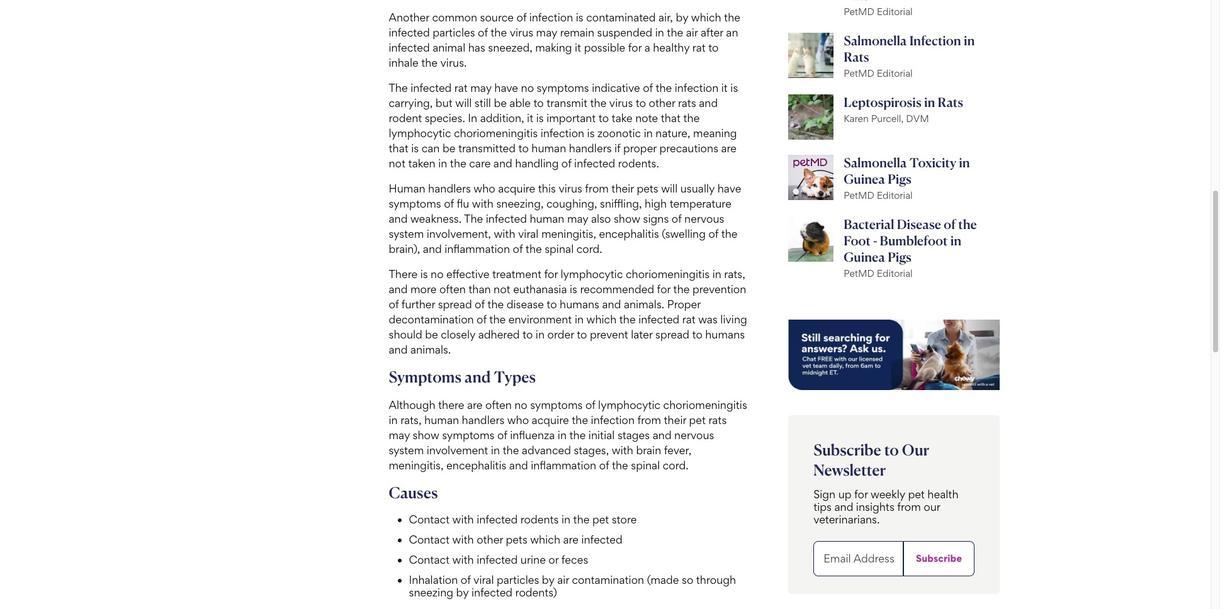 Task type: vqa. For each thing, say whether or not it's contained in the screenshot.
THE STAGES,
yes



Task type: locate. For each thing, give the bounding box(es) containing it.
are inside although there are often no symptoms of lymphocytic choriomeningitis in rats, human handlers who acquire the infection from their pet rats may show symptoms of influenza in the initial stages and nervous system involvement in the advanced stages, with brain fever, meningitis, encephalitis and inflammation of the spinal cord.
[[467, 399, 483, 412]]

air down or
[[558, 574, 570, 587]]

that up nature,
[[661, 111, 681, 125]]

in inside bacterial disease of the foot - bumblefoot in guinea pigs petmd editorial
[[951, 233, 962, 249]]

infection up initial
[[591, 414, 635, 427]]

2 horizontal spatial by
[[676, 11, 689, 24]]

feces
[[562, 554, 589, 567]]

will inside the infected rat may have no symptoms indicative of the infection it is carrying, but will still be able to transmit the virus to other rats and rodent species. in addition, it is important to take note that the lymphocytic choriomeningitis infection is zoonotic in nature, meaning that is can be transmitted to human handlers if proper precautions are not taken in the care and handling of infected rodents.
[[456, 96, 472, 110]]

virus.
[[441, 56, 467, 69]]

it
[[575, 41, 582, 54], [722, 81, 728, 94], [527, 111, 534, 125]]

care
[[469, 157, 491, 170]]

human down coughing,
[[530, 212, 565, 225]]

after
[[701, 26, 724, 39]]

1 vertical spatial guinea
[[844, 249, 886, 265]]

0 vertical spatial it
[[575, 41, 582, 54]]

0 vertical spatial be
[[494, 96, 507, 110]]

from left our
[[898, 501, 922, 514]]

not inside the infected rat may have no symptoms indicative of the infection it is carrying, but will still be able to transmit the virus to other rats and rodent species. in addition, it is important to take note that the lymphocytic choriomeningitis infection is zoonotic in nature, meaning that is can be transmitted to human handlers if proper precautions are not taken in the care and handling of infected rodents.
[[389, 157, 406, 170]]

rodents.
[[619, 157, 660, 170]]

virus inside the infected rat may have no symptoms indicative of the infection it is carrying, but will still be able to transmit the virus to other rats and rodent species. in addition, it is important to take note that the lymphocytic choriomeningitis infection is zoonotic in nature, meaning that is can be transmitted to human handlers if proper precautions are not taken in the care and handling of infected rodents.
[[610, 96, 633, 110]]

system inside although there are often no symptoms of lymphocytic choriomeningitis in rats, human handlers who acquire the infection from their pet rats may show symptoms of influenza in the initial stages and nervous system involvement in the advanced stages, with brain fever, meningitis, encephalitis and inflammation of the spinal cord.
[[389, 444, 424, 457]]

subscribe for subscribe
[[917, 553, 963, 565]]

1 horizontal spatial meningitis,
[[542, 227, 597, 241]]

editorial inside bacterial disease of the foot - bumblefoot in guinea pigs petmd editorial
[[877, 268, 913, 280]]

rats down salmonella infection in rats petmd editorial
[[938, 94, 964, 110]]

symptoms inside the infected rat may have no symptoms indicative of the infection it is carrying, but will still be able to transmit the virus to other rats and rodent species. in addition, it is important to take note that the lymphocytic choriomeningitis infection is zoonotic in nature, meaning that is can be transmitted to human handlers if proper precautions are not taken in the care and handling of infected rodents.
[[537, 81, 589, 94]]

their up sniffling,
[[612, 182, 634, 195]]

1 vertical spatial their
[[664, 414, 687, 427]]

2 vertical spatial choriomeningitis
[[664, 399, 748, 412]]

it down remain
[[575, 41, 582, 54]]

rats down petmd editorial
[[844, 49, 870, 65]]

1 vertical spatial spread
[[656, 328, 690, 341]]

2 horizontal spatial from
[[898, 501, 922, 514]]

be inside there is no effective treatment for lymphocytic choriomeningitis in rats, and more often than not euthanasia is recommended for the prevention of further spread of the disease to humans and animals. proper decontamination of the environment in which the infected rat was living should be closely adhered to in order to prevent later spread to humans and animals.
[[425, 328, 438, 341]]

be up addition,
[[494, 96, 507, 110]]

spinal
[[545, 242, 574, 256], [631, 459, 660, 472]]

closely
[[441, 328, 476, 341]]

will inside human handlers who acquire this virus from their pets will usually have symptoms of flu with sneezing, coughing, sniffling, high temperature and weakness. the infected human may also show signs of nervous system involvement, with viral meningitis, encephalitis (swelling of the brain), and inflammation of the spinal cord.
[[662, 182, 678, 195]]

0 vertical spatial particles
[[433, 26, 475, 39]]

rat inside there is no effective treatment for lymphocytic choriomeningitis in rats, and more often than not euthanasia is recommended for the prevention of further spread of the disease to humans and animals. proper decontamination of the environment in which the infected rat was living should be closely adhered to in order to prevent later spread to humans and animals.
[[683, 313, 696, 326]]

1 vertical spatial inflammation
[[531, 459, 597, 472]]

1 vertical spatial system
[[389, 444, 424, 457]]

not left taken
[[389, 157, 406, 170]]

1 vertical spatial show
[[413, 429, 440, 442]]

inflammation down advanced
[[531, 459, 597, 472]]

there is no effective treatment for lymphocytic choriomeningitis in rats, and more often than not euthanasia is recommended for the prevention of further spread of the disease to humans and animals. proper decontamination of the environment in which the infected rat was living should be closely adhered to in order to prevent later spread to humans and animals.
[[389, 268, 748, 357]]

in
[[656, 26, 665, 39], [964, 33, 975, 48], [925, 94, 936, 110], [644, 127, 653, 140], [960, 155, 971, 171], [439, 157, 448, 170], [951, 233, 962, 249], [713, 268, 722, 281], [575, 313, 584, 326], [536, 328, 545, 341], [389, 414, 398, 427], [558, 429, 567, 442], [491, 444, 500, 457], [562, 513, 571, 526]]

in down although
[[389, 414, 398, 427]]

often down "types"
[[486, 399, 512, 412]]

pet left health
[[909, 488, 925, 501]]

inflammation down the involvement,
[[445, 242, 510, 256]]

petmd inside bacterial disease of the foot - bumblefoot in guinea pigs petmd editorial
[[844, 268, 875, 280]]

rat down after
[[693, 41, 706, 54]]

nervous for the
[[685, 212, 725, 225]]

1 horizontal spatial that
[[661, 111, 681, 125]]

to inside the subscribe to our newsletter
[[885, 441, 900, 460]]

of up note
[[643, 81, 653, 94]]

which up after
[[692, 11, 722, 24]]

1 salmonella from the top
[[844, 33, 908, 48]]

3 contact from the top
[[409, 554, 450, 567]]

are inside the infected rat may have no symptoms indicative of the infection it is carrying, but will still be able to transmit the virus to other rats and rodent species. in addition, it is important to take note that the lymphocytic choriomeningitis infection is zoonotic in nature, meaning that is can be transmitted to human handlers if proper precautions are not taken in the care and handling of infected rodents.
[[722, 142, 737, 155]]

rats, up prevention
[[725, 268, 746, 281]]

from inside human handlers who acquire this virus from their pets will usually have symptoms of flu with sneezing, coughing, sniffling, high temperature and weakness. the infected human may also show signs of nervous system involvement, with viral meningitis, encephalitis (swelling of the brain), and inflammation of the spinal cord.
[[585, 182, 609, 195]]

humans down living
[[706, 328, 745, 341]]

0 horizontal spatial air
[[558, 574, 570, 587]]

proper
[[624, 142, 657, 155]]

inflammation
[[445, 242, 510, 256], [531, 459, 597, 472]]

2 vertical spatial virus
[[559, 182, 583, 195]]

1 vertical spatial will
[[662, 182, 678, 195]]

1 vertical spatial often
[[486, 399, 512, 412]]

salmonella toxicity in guinea pigs petmd editorial
[[844, 155, 971, 202]]

encephalitis down involvement
[[447, 459, 507, 472]]

0 vertical spatial no
[[521, 81, 534, 94]]

in right the bumblefoot
[[951, 233, 962, 249]]

handlers
[[569, 142, 612, 155], [428, 182, 471, 195], [462, 414, 505, 427]]

handlers inside the infected rat may have no symptoms indicative of the infection it is carrying, but will still be able to transmit the virus to other rats and rodent species. in addition, it is important to take note that the lymphocytic choriomeningitis infection is zoonotic in nature, meaning that is can be transmitted to human handlers if proper precautions are not taken in the care and handling of infected rodents.
[[569, 142, 612, 155]]

guinea
[[844, 171, 886, 187], [844, 249, 886, 265]]

urine
[[521, 554, 546, 567]]

possible
[[584, 41, 626, 54]]

subscribe up newsletter
[[814, 441, 882, 460]]

get instant vet help via chat or video. connect with a vet. chewy health image
[[789, 320, 1001, 391]]

is up meaning
[[731, 81, 739, 94]]

contact with infected rodents in the pet store
[[409, 513, 637, 526]]

by down or
[[542, 574, 555, 587]]

1 vertical spatial salmonella
[[844, 155, 908, 171]]

0 vertical spatial which
[[692, 11, 722, 24]]

2 petmd from the top
[[844, 67, 875, 79]]

choriomeningitis up proper
[[626, 268, 710, 281]]

1 horizontal spatial show
[[614, 212, 641, 225]]

1 vertical spatial viral
[[474, 574, 494, 587]]

the
[[725, 11, 741, 24], [491, 26, 507, 39], [667, 26, 684, 39], [422, 56, 438, 69], [656, 81, 672, 94], [591, 96, 607, 110], [684, 111, 700, 125], [450, 157, 467, 170], [959, 217, 978, 232], [722, 227, 738, 241], [526, 242, 542, 256], [674, 283, 690, 296], [488, 298, 504, 311], [490, 313, 506, 326], [620, 313, 636, 326], [572, 414, 588, 427], [570, 429, 586, 442], [503, 444, 519, 457], [612, 459, 629, 472], [574, 513, 590, 526]]

and down the recommended
[[603, 298, 621, 311]]

rats inside the infected rat may have no symptoms indicative of the infection it is carrying, but will still be able to transmit the virus to other rats and rodent species. in addition, it is important to take note that the lymphocytic choriomeningitis infection is zoonotic in nature, meaning that is can be transmitted to human handlers if proper precautions are not taken in the care and handling of infected rodents.
[[678, 96, 697, 110]]

1 horizontal spatial other
[[649, 96, 676, 110]]

other inside the infected rat may have no symptoms indicative of the infection it is carrying, but will still be able to transmit the virus to other rats and rodent species. in addition, it is important to take note that the lymphocytic choriomeningitis infection is zoonotic in nature, meaning that is can be transmitted to human handlers if proper precautions are not taken in the care and handling of infected rodents.
[[649, 96, 676, 110]]

2 salmonella from the top
[[844, 155, 908, 171]]

show down sniffling,
[[614, 212, 641, 225]]

rats, inside although there are often no symptoms of lymphocytic choriomeningitis in rats, human handlers who acquire the infection from their pet rats may show symptoms of influenza in the initial stages and nervous system involvement in the advanced stages, with brain fever, meningitis, encephalitis and inflammation of the spinal cord.
[[401, 414, 422, 427]]

pet left store
[[593, 513, 609, 526]]

2 horizontal spatial it
[[722, 81, 728, 94]]

2 horizontal spatial which
[[692, 11, 722, 24]]

3 editorial from the top
[[877, 190, 913, 202]]

1 petmd from the top
[[844, 6, 875, 18]]

1 guinea from the top
[[844, 171, 886, 187]]

0 vertical spatial other
[[649, 96, 676, 110]]

0 horizontal spatial inflammation
[[445, 242, 510, 256]]

which up "prevent"
[[587, 313, 617, 326]]

the down flu
[[464, 212, 483, 225]]

will up 'high'
[[662, 182, 678, 195]]

0 vertical spatial pet
[[690, 414, 706, 427]]

0 vertical spatial often
[[440, 283, 466, 296]]

1 horizontal spatial have
[[718, 182, 742, 195]]

rat down virus. on the left of the page
[[455, 81, 468, 94]]

spinal inside human handlers who acquire this virus from their pets will usually have symptoms of flu with sneezing, coughing, sniffling, high temperature and weakness. the infected human may also show signs of nervous system involvement, with viral meningitis, encephalitis (swelling of the brain), and inflammation of the spinal cord.
[[545, 242, 574, 256]]

1 vertical spatial not
[[494, 283, 511, 296]]

nervous up "fever,"
[[675, 429, 715, 442]]

to left our
[[885, 441, 900, 460]]

0 horizontal spatial not
[[389, 157, 406, 170]]

2 horizontal spatial virus
[[610, 96, 633, 110]]

of left influenza
[[498, 429, 508, 442]]

1 horizontal spatial particles
[[497, 574, 540, 587]]

0 vertical spatial spinal
[[545, 242, 574, 256]]

rat inside the infected rat may have no symptoms indicative of the infection it is carrying, but will still be able to transmit the virus to other rats and rodent species. in addition, it is important to take note that the lymphocytic choriomeningitis infection is zoonotic in nature, meaning that is can be transmitted to human handlers if proper precautions are not taken in the care and handling of infected rodents.
[[455, 81, 468, 94]]

encephalitis
[[599, 227, 659, 241], [447, 459, 507, 472]]

have
[[495, 81, 519, 94], [718, 182, 742, 195]]

1 vertical spatial which
[[587, 313, 617, 326]]

system up brain),
[[389, 227, 424, 241]]

0 vertical spatial choriomeningitis
[[454, 127, 538, 140]]

choriomeningitis inside the infected rat may have no symptoms indicative of the infection it is carrying, but will still be able to transmit the virus to other rats and rodent species. in addition, it is important to take note that the lymphocytic choriomeningitis infection is zoonotic in nature, meaning that is can be transmitted to human handlers if proper precautions are not taken in the care and handling of infected rodents.
[[454, 127, 538, 140]]

0 vertical spatial who
[[474, 182, 496, 195]]

1 horizontal spatial spinal
[[631, 459, 660, 472]]

rat inside another common source of infection is contaminated air, by which the infected particles of the virus may remain suspended in the air after an infected animal has sneezed, making it possible for a healthy rat to inhale the virus.
[[693, 41, 706, 54]]

1 vertical spatial spinal
[[631, 459, 660, 472]]

take
[[612, 111, 633, 125]]

0 horizontal spatial animals.
[[411, 343, 451, 357]]

handlers down there
[[462, 414, 505, 427]]

infected inside there is no effective treatment for lymphocytic choriomeningitis in rats, and more often than not euthanasia is recommended for the prevention of further spread of the disease to humans and animals. proper decontamination of the environment in which the infected rat was living should be closely adhered to in order to prevent later spread to humans and animals.
[[639, 313, 680, 326]]

air
[[686, 26, 698, 39], [558, 574, 570, 587]]

air inside inhalation of viral particles by air contamination (made so through sneezing by infected rodents)
[[558, 574, 570, 587]]

lymphocytic up the recommended
[[561, 268, 623, 281]]

which inside another common source of infection is contaminated air, by which the infected particles of the virus may remain suspended in the air after an infected animal has sneezed, making it possible for a healthy rat to inhale the virus.
[[692, 11, 722, 24]]

brain
[[637, 444, 662, 457]]

for inside sign up for weekly pet health tips and insights from our veterinarians.
[[855, 488, 868, 501]]

of right handling
[[562, 157, 572, 170]]

subscribe for subscribe to our newsletter
[[814, 441, 882, 460]]

1 system from the top
[[389, 227, 424, 241]]

1 horizontal spatial encephalitis
[[599, 227, 659, 241]]

have up able
[[495, 81, 519, 94]]

0 vertical spatial pigs
[[888, 171, 912, 187]]

4 editorial from the top
[[877, 268, 913, 280]]

1 horizontal spatial air
[[686, 26, 698, 39]]

1 vertical spatial rats,
[[401, 414, 422, 427]]

are
[[722, 142, 737, 155], [467, 399, 483, 412], [564, 533, 579, 547]]

other up note
[[649, 96, 676, 110]]

1 horizontal spatial which
[[587, 313, 617, 326]]

that up taken
[[389, 142, 409, 155]]

salmonella for guinea
[[844, 155, 908, 171]]

viral inside human handlers who acquire this virus from their pets will usually have symptoms of flu with sneezing, coughing, sniffling, high temperature and weakness. the infected human may also show signs of nervous system involvement, with viral meningitis, encephalitis (swelling of the brain), and inflammation of the spinal cord.
[[518, 227, 539, 241]]

salmonella down purcell,
[[844, 155, 908, 171]]

1 vertical spatial no
[[431, 268, 444, 281]]

leptospirosis in rats karen purcell, dvm
[[844, 94, 964, 125]]

1 vertical spatial rats
[[709, 414, 727, 427]]

may down coughing,
[[568, 212, 589, 225]]

2 editorial from the top
[[877, 67, 913, 79]]

guinea inside salmonella toxicity in guinea pigs petmd editorial
[[844, 171, 886, 187]]

0 vertical spatial the
[[389, 81, 408, 94]]

subscribe
[[814, 441, 882, 460], [917, 553, 963, 565]]

of inside inhalation of viral particles by air contamination (made so through sneezing by infected rodents)
[[461, 574, 471, 587]]

who up influenza
[[508, 414, 529, 427]]

rats inside "leptospirosis in rats karen purcell, dvm"
[[938, 94, 964, 110]]

0 horizontal spatial the
[[389, 81, 408, 94]]

0 horizontal spatial often
[[440, 283, 466, 296]]

2 vertical spatial no
[[515, 399, 528, 412]]

nervous inside although there are often no symptoms of lymphocytic choriomeningitis in rats, human handlers who acquire the infection from their pet rats may show symptoms of influenza in the initial stages and nervous system involvement in the advanced stages, with brain fever, meningitis, encephalitis and inflammation of the spinal cord.
[[675, 429, 715, 442]]

of left further
[[389, 298, 399, 311]]

particles down urine
[[497, 574, 540, 587]]

acquire up influenza
[[532, 414, 569, 427]]

2 vertical spatial are
[[564, 533, 579, 547]]

2 pigs from the top
[[888, 249, 912, 265]]

0 horizontal spatial virus
[[510, 26, 534, 39]]

1 vertical spatial contact
[[409, 533, 450, 547]]

infected down another
[[389, 26, 430, 39]]

handlers inside although there are often no symptoms of lymphocytic choriomeningitis in rats, human handlers who acquire the infection from their pet rats may show symptoms of influenza in the initial stages and nervous system involvement in the advanced stages, with brain fever, meningitis, encephalitis and inflammation of the spinal cord.
[[462, 414, 505, 427]]

will up in
[[456, 96, 472, 110]]

often down effective
[[440, 283, 466, 296]]

animals.
[[624, 298, 665, 311], [411, 343, 451, 357]]

are down meaning
[[722, 142, 737, 155]]

editorial up leptospirosis
[[877, 67, 913, 79]]

foot
[[844, 233, 871, 249]]

2 contact from the top
[[409, 533, 450, 547]]

0 horizontal spatial humans
[[560, 298, 600, 311]]

2 vertical spatial contact
[[409, 554, 450, 567]]

lymphocytic inside there is no effective treatment for lymphocytic choriomeningitis in rats, and more often than not euthanasia is recommended for the prevention of further spread of the disease to humans and animals. proper decontamination of the environment in which the infected rat was living should be closely adhered to in order to prevent later spread to humans and animals.
[[561, 268, 623, 281]]

1 horizontal spatial from
[[638, 414, 662, 427]]

cord. down "fever,"
[[663, 459, 689, 472]]

1 horizontal spatial by
[[542, 574, 555, 587]]

inhalation of viral particles by air contamination (made so through sneezing by infected rodents)
[[409, 574, 737, 600]]

nervous inside human handlers who acquire this virus from their pets will usually have symptoms of flu with sneezing, coughing, sniffling, high temperature and weakness. the infected human may also show signs of nervous system involvement, with viral meningitis, encephalitis (swelling of the brain), and inflammation of the spinal cord.
[[685, 212, 725, 225]]

None email field
[[814, 542, 904, 577]]

infected down sneezing,
[[486, 212, 527, 225]]

who
[[474, 182, 496, 195], [508, 414, 529, 427]]

may
[[536, 26, 558, 39], [471, 81, 492, 94], [568, 212, 589, 225], [389, 429, 410, 442]]

often inside there is no effective treatment for lymphocytic choriomeningitis in rats, and more often than not euthanasia is recommended for the prevention of further spread of the disease to humans and animals. proper decontamination of the environment in which the infected rat was living should be closely adhered to in order to prevent later spread to humans and animals.
[[440, 283, 466, 296]]

pets up 'high'
[[637, 182, 659, 195]]

1 horizontal spatial pet
[[690, 414, 706, 427]]

0 horizontal spatial have
[[495, 81, 519, 94]]

spread right "later"
[[656, 328, 690, 341]]

0 horizontal spatial subscribe
[[814, 441, 882, 460]]

0 vertical spatial spread
[[438, 298, 472, 311]]

from up sniffling,
[[585, 182, 609, 195]]

contact with other pets which are infected
[[409, 533, 623, 547]]

1 vertical spatial encephalitis
[[447, 459, 507, 472]]

for
[[629, 41, 642, 54], [545, 268, 558, 281], [657, 283, 671, 296], [855, 488, 868, 501]]

choriomeningitis down addition,
[[454, 127, 538, 140]]

the inside bacterial disease of the foot - bumblefoot in guinea pigs petmd editorial
[[959, 217, 978, 232]]

petmd inside petmd editorial link
[[844, 6, 875, 18]]

and left "types"
[[465, 368, 491, 387]]

salmonella for rats
[[844, 33, 908, 48]]

rats, inside there is no effective treatment for lymphocytic choriomeningitis in rats, and more often than not euthanasia is recommended for the prevention of further spread of the disease to humans and animals. proper decontamination of the environment in which the infected rat was living should be closely adhered to in order to prevent later spread to humans and animals.
[[725, 268, 746, 281]]

0 vertical spatial rat
[[693, 41, 706, 54]]

virus
[[510, 26, 534, 39], [610, 96, 633, 110], [559, 182, 583, 195]]

2 horizontal spatial be
[[494, 96, 507, 110]]

recommended
[[580, 283, 655, 296]]

1 horizontal spatial the
[[464, 212, 483, 225]]

guinea down foot
[[844, 249, 886, 265]]

editorial inside salmonella toxicity in guinea pigs petmd editorial
[[877, 190, 913, 202]]

meningitis,
[[542, 227, 597, 241], [389, 459, 444, 472]]

human
[[389, 182, 426, 195]]

lymphocytic up can
[[389, 127, 451, 140]]

choriomeningitis
[[454, 127, 538, 140], [626, 268, 710, 281], [664, 399, 748, 412]]

pet
[[690, 414, 706, 427], [909, 488, 925, 501], [593, 513, 609, 526]]

system for and
[[389, 227, 424, 241]]

it inside another common source of infection is contaminated air, by which the infected particles of the virus may remain suspended in the air after an infected animal has sneezed, making it possible for a healthy rat to inhale the virus.
[[575, 41, 582, 54]]

0 vertical spatial human
[[532, 142, 567, 155]]

virus up sneezed,
[[510, 26, 534, 39]]

other up contact with infected urine or feces
[[477, 533, 503, 547]]

1 horizontal spatial rats
[[709, 414, 727, 427]]

pets
[[637, 182, 659, 195], [506, 533, 528, 547]]

1 vertical spatial are
[[467, 399, 483, 412]]

has
[[469, 41, 486, 54]]

0 horizontal spatial will
[[456, 96, 472, 110]]

inhale
[[389, 56, 419, 69]]

2 vertical spatial pet
[[593, 513, 609, 526]]

in up advanced
[[558, 429, 567, 442]]

subscribe inside the subscribe to our newsletter
[[814, 441, 882, 460]]

0 horizontal spatial spinal
[[545, 242, 574, 256]]

carrying,
[[389, 96, 433, 110]]

0 horizontal spatial particles
[[433, 26, 475, 39]]

0 vertical spatial contact
[[409, 513, 450, 526]]

disease
[[898, 217, 942, 232]]

encephalitis inside human handlers who acquire this virus from their pets will usually have symptoms of flu with sneezing, coughing, sniffling, high temperature and weakness. the infected human may also show signs of nervous system involvement, with viral meningitis, encephalitis (swelling of the brain), and inflammation of the spinal cord.
[[599, 227, 659, 241]]

editorial down the bumblefoot
[[877, 268, 913, 280]]

in down can
[[439, 157, 448, 170]]

meningitis, up causes
[[389, 459, 444, 472]]

pigs inside bacterial disease of the foot - bumblefoot in guinea pigs petmd editorial
[[888, 249, 912, 265]]

of up has
[[478, 26, 488, 39]]

2 vertical spatial rat
[[683, 313, 696, 326]]

0 vertical spatial inflammation
[[445, 242, 510, 256]]

1 vertical spatial choriomeningitis
[[626, 268, 710, 281]]

have inside the infected rat may have no symptoms indicative of the infection it is carrying, but will still be able to transmit the virus to other rats and rodent species. in addition, it is important to take note that the lymphocytic choriomeningitis infection is zoonotic in nature, meaning that is can be transmitted to human handlers if proper precautions are not taken in the care and handling of infected rodents.
[[495, 81, 519, 94]]

or
[[549, 554, 559, 567]]

1 horizontal spatial not
[[494, 283, 511, 296]]

in inside salmonella infection in rats petmd editorial
[[964, 33, 975, 48]]

choriomeningitis inside there is no effective treatment for lymphocytic choriomeningitis in rats, and more often than not euthanasia is recommended for the prevention of further spread of the disease to humans and animals. proper decontamination of the environment in which the infected rat was living should be closely adhered to in order to prevent later spread to humans and animals.
[[626, 268, 710, 281]]

humans
[[560, 298, 600, 311], [706, 328, 745, 341]]

2 system from the top
[[389, 444, 424, 457]]

pets down contact with infected rodents in the pet store
[[506, 533, 528, 547]]

0 horizontal spatial it
[[527, 111, 534, 125]]

the up carrying,
[[389, 81, 408, 94]]

viral inside inhalation of viral particles by air contamination (made so through sneezing by infected rodents)
[[474, 574, 494, 587]]

1 vertical spatial who
[[508, 414, 529, 427]]

from inside although there are often no symptoms of lymphocytic choriomeningitis in rats, human handlers who acquire the infection from their pet rats may show symptoms of influenza in the initial stages and nervous system involvement in the advanced stages, with brain fever, meningitis, encephalitis and inflammation of the spinal cord.
[[638, 414, 662, 427]]

to up "environment"
[[547, 298, 557, 311]]

2 vertical spatial human
[[425, 414, 459, 427]]

rats
[[678, 96, 697, 110], [709, 414, 727, 427]]

spread up decontamination
[[438, 298, 472, 311]]

in inside another common source of infection is contaminated air, by which the infected particles of the virus may remain suspended in the air after an infected animal has sneezed, making it possible for a healthy rat to inhale the virus.
[[656, 26, 665, 39]]

0 vertical spatial subscribe
[[814, 441, 882, 460]]

to down after
[[709, 41, 719, 54]]

1 pigs from the top
[[888, 171, 912, 187]]

handlers up flu
[[428, 182, 471, 195]]

their
[[612, 182, 634, 195], [664, 414, 687, 427]]

petmd
[[844, 6, 875, 18], [844, 67, 875, 79], [844, 190, 875, 202], [844, 268, 875, 280]]

which down the rodents
[[531, 533, 561, 547]]

symptoms up transmit
[[537, 81, 589, 94]]

0 vertical spatial handlers
[[569, 142, 612, 155]]

1 horizontal spatial humans
[[706, 328, 745, 341]]

than
[[469, 283, 491, 296]]

air inside another common source of infection is contaminated air, by which the infected particles of the virus may remain suspended in the air after an infected animal has sneezed, making it possible for a healthy rat to inhale the virus.
[[686, 26, 698, 39]]

3 petmd from the top
[[844, 190, 875, 202]]

salmonella inside salmonella toxicity in guinea pigs petmd editorial
[[844, 155, 908, 171]]

source
[[480, 11, 514, 24]]

fever,
[[664, 444, 692, 457]]

no
[[521, 81, 534, 94], [431, 268, 444, 281], [515, 399, 528, 412]]

often
[[440, 283, 466, 296], [486, 399, 512, 412]]

meningitis, inside although there are often no symptoms of lymphocytic choriomeningitis in rats, human handlers who acquire the infection from their pet rats may show symptoms of influenza in the initial stages and nervous system involvement in the advanced stages, with brain fever, meningitis, encephalitis and inflammation of the spinal cord.
[[389, 459, 444, 472]]

the inside human handlers who acquire this virus from their pets will usually have symptoms of flu with sneezing, coughing, sniffling, high temperature and weakness. the infected human may also show signs of nervous system involvement, with viral meningitis, encephalitis (swelling of the brain), and inflammation of the spinal cord.
[[464, 212, 483, 225]]

meaning
[[694, 127, 737, 140]]

if
[[615, 142, 621, 155]]

brain),
[[389, 242, 420, 256]]

petmd editorial link
[[784, 0, 1006, 28]]

may inside the infected rat may have no symptoms indicative of the infection it is carrying, but will still be able to transmit the virus to other rats and rodent species. in addition, it is important to take note that the lymphocytic choriomeningitis infection is zoonotic in nature, meaning that is can be transmitted to human handlers if proper precautions are not taken in the care and handling of infected rodents.
[[471, 81, 492, 94]]

1 editorial from the top
[[877, 6, 913, 18]]

leptospirosis
[[844, 94, 922, 110]]

influenza
[[510, 429, 555, 442]]

0 vertical spatial from
[[585, 182, 609, 195]]

guinea up 'bacterial'
[[844, 171, 886, 187]]

0 vertical spatial encephalitis
[[599, 227, 659, 241]]

viral down contact with infected urine or feces
[[474, 574, 494, 587]]

cord.
[[577, 242, 603, 256], [663, 459, 689, 472]]

will
[[456, 96, 472, 110], [662, 182, 678, 195]]

0 horizontal spatial who
[[474, 182, 496, 195]]

human down there
[[425, 414, 459, 427]]

1 vertical spatial nervous
[[675, 429, 715, 442]]

acquire up sneezing,
[[498, 182, 536, 195]]

0 horizontal spatial meningitis,
[[389, 459, 444, 472]]

in right toxicity
[[960, 155, 971, 171]]

infected up "later"
[[639, 313, 680, 326]]

not down treatment
[[494, 283, 511, 296]]

to
[[709, 41, 719, 54], [534, 96, 544, 110], [636, 96, 646, 110], [599, 111, 609, 125], [519, 142, 529, 155], [547, 298, 557, 311], [523, 328, 533, 341], [577, 328, 587, 341], [693, 328, 703, 341], [885, 441, 900, 460]]

contact with infected urine or feces
[[409, 554, 589, 567]]

should
[[389, 328, 423, 341]]

salmonella inside salmonella infection in rats petmd editorial
[[844, 33, 908, 48]]

infection
[[530, 11, 573, 24], [675, 81, 719, 94], [541, 127, 585, 140], [591, 414, 635, 427]]

salmonella
[[844, 33, 908, 48], [844, 155, 908, 171]]

and
[[699, 96, 718, 110], [494, 157, 513, 170], [389, 212, 408, 225], [423, 242, 442, 256], [389, 283, 408, 296], [603, 298, 621, 311], [389, 343, 408, 357], [465, 368, 491, 387], [653, 429, 672, 442], [510, 459, 528, 472], [835, 501, 854, 514]]

1 contact from the top
[[409, 513, 450, 526]]

1 horizontal spatial virus
[[559, 182, 583, 195]]

1 vertical spatial have
[[718, 182, 742, 195]]

2 guinea from the top
[[844, 249, 886, 265]]

0 vertical spatial guinea
[[844, 171, 886, 187]]

0 vertical spatial system
[[389, 227, 424, 241]]

in inside salmonella toxicity in guinea pigs petmd editorial
[[960, 155, 971, 171]]

handlers left the "if"
[[569, 142, 612, 155]]

2 vertical spatial be
[[425, 328, 438, 341]]

1 vertical spatial meningitis,
[[389, 459, 444, 472]]

4 petmd from the top
[[844, 268, 875, 280]]

and down the "there"
[[389, 283, 408, 296]]

infection up remain
[[530, 11, 573, 24]]



Task type: describe. For each thing, give the bounding box(es) containing it.
sneezing,
[[497, 197, 544, 210]]

weakness.
[[411, 212, 462, 225]]

in down "environment"
[[536, 328, 545, 341]]

infected inside inhalation of viral particles by air contamination (made so through sneezing by infected rodents)
[[472, 586, 513, 600]]

suspended
[[598, 26, 653, 39]]

contact for contact with infected urine or feces
[[409, 554, 450, 567]]

of up initial
[[586, 399, 596, 412]]

by inside another common source of infection is contaminated air, by which the infected particles of the virus may remain suspended in the air after an infected animal has sneezed, making it possible for a healthy rat to inhale the virus.
[[676, 11, 689, 24]]

0 vertical spatial that
[[661, 111, 681, 125]]

may inside although there are often no symptoms of lymphocytic choriomeningitis in rats, human handlers who acquire the infection from their pet rats may show symptoms of influenza in the initial stages and nervous system involvement in the advanced stages, with brain fever, meningitis, encephalitis and inflammation of the spinal cord.
[[389, 429, 410, 442]]

lymphocytic inside although there are often no symptoms of lymphocytic choriomeningitis in rats, human handlers who acquire the infection from their pet rats may show symptoms of influenza in the initial stages and nervous system involvement in the advanced stages, with brain fever, meningitis, encephalitis and inflammation of the spinal cord.
[[599, 399, 661, 412]]

not inside there is no effective treatment for lymphocytic choriomeningitis in rats, and more often than not euthanasia is recommended for the prevention of further spread of the disease to humans and animals. proper decontamination of the environment in which the infected rat was living should be closely adhered to in order to prevent later spread to humans and animals.
[[494, 283, 511, 296]]

prevention
[[693, 283, 747, 296]]

is inside another common source of infection is contaminated air, by which the infected particles of the virus may remain suspended in the air after an infected animal has sneezed, making it possible for a healthy rat to inhale the virus.
[[576, 11, 584, 24]]

and up brain
[[653, 429, 672, 442]]

infection inside although there are often no symptoms of lymphocytic choriomeningitis in rats, human handlers who acquire the infection from their pet rats may show symptoms of influenza in the initial stages and nervous system involvement in the advanced stages, with brain fever, meningitis, encephalitis and inflammation of the spinal cord.
[[591, 414, 635, 427]]

cord. inside human handlers who acquire this virus from their pets will usually have symptoms of flu with sneezing, coughing, sniffling, high temperature and weakness. the infected human may also show signs of nervous system involvement, with viral meningitis, encephalitis (swelling of the brain), and inflammation of the spinal cord.
[[577, 242, 603, 256]]

proper
[[668, 298, 701, 311]]

common
[[432, 11, 478, 24]]

and up brain),
[[389, 212, 408, 225]]

a
[[645, 41, 651, 54]]

order
[[548, 328, 574, 341]]

there
[[389, 268, 418, 281]]

remain
[[560, 26, 595, 39]]

subscribe button
[[904, 542, 975, 577]]

of down stages,
[[600, 459, 609, 472]]

petmd editorial
[[844, 6, 913, 18]]

from inside sign up for weekly pet health tips and insights from our veterinarians.
[[898, 501, 922, 514]]

which inside there is no effective treatment for lymphocytic choriomeningitis in rats, and more often than not euthanasia is recommended for the prevention of further spread of the disease to humans and animals. proper decontamination of the environment in which the infected rat was living should be closely adhered to in order to prevent later spread to humans and animals.
[[587, 313, 617, 326]]

initial
[[589, 429, 615, 442]]

0 horizontal spatial spread
[[438, 298, 472, 311]]

is up more
[[421, 268, 428, 281]]

in right the rodents
[[562, 513, 571, 526]]

for up proper
[[657, 283, 671, 296]]

the inside the infected rat may have no symptoms indicative of the infection it is carrying, but will still be able to transmit the virus to other rats and rodent species. in addition, it is important to take note that the lymphocytic choriomeningitis infection is zoonotic in nature, meaning that is can be transmitted to human handlers if proper precautions are not taken in the care and handling of infected rodents.
[[389, 81, 408, 94]]

store
[[612, 513, 637, 526]]

of up treatment
[[513, 242, 523, 256]]

to right order
[[577, 328, 587, 341]]

1 horizontal spatial are
[[564, 533, 579, 547]]

subscribe to our newsletter
[[814, 441, 930, 480]]

salmonella infection in rats petmd editorial
[[844, 33, 975, 79]]

1 horizontal spatial spread
[[656, 328, 690, 341]]

spinal inside although there are often no symptoms of lymphocytic choriomeningitis in rats, human handlers who acquire the infection from their pet rats may show symptoms of influenza in the initial stages and nervous system involvement in the advanced stages, with brain fever, meningitis, encephalitis and inflammation of the spinal cord.
[[631, 459, 660, 472]]

virus inside human handlers who acquire this virus from their pets will usually have symptoms of flu with sneezing, coughing, sniffling, high temperature and weakness. the infected human may also show signs of nervous system involvement, with viral meningitis, encephalitis (swelling of the brain), and inflammation of the spinal cord.
[[559, 182, 583, 195]]

petmd inside salmonella infection in rats petmd editorial
[[844, 67, 875, 79]]

infected up inhale at the top left of page
[[389, 41, 430, 54]]

karen
[[844, 113, 869, 125]]

the infected rat may have no symptoms indicative of the infection it is carrying, but will still be able to transmit the virus to other rats and rodent species. in addition, it is important to take note that the lymphocytic choriomeningitis infection is zoonotic in nature, meaning that is can be transmitted to human handlers if proper precautions are not taken in the care and handling of infected rodents.
[[389, 81, 739, 170]]

may inside human handlers who acquire this virus from their pets will usually have symptoms of flu with sneezing, coughing, sniffling, high temperature and weakness. the infected human may also show signs of nervous system involvement, with viral meningitis, encephalitis (swelling of the brain), and inflammation of the spinal cord.
[[568, 212, 589, 225]]

up
[[839, 488, 852, 501]]

this
[[538, 182, 556, 195]]

veterinarians.
[[814, 513, 880, 526]]

contact for contact with other pets which are infected
[[409, 533, 450, 547]]

transmit
[[547, 96, 588, 110]]

their inside human handlers who acquire this virus from their pets will usually have symptoms of flu with sneezing, coughing, sniffling, high temperature and weakness. the infected human may also show signs of nervous system involvement, with viral meningitis, encephalitis (swelling of the brain), and inflammation of the spinal cord.
[[612, 182, 634, 195]]

insights
[[857, 501, 895, 514]]

is left important
[[537, 111, 544, 125]]

of down than
[[475, 298, 485, 311]]

bacterial disease of the foot - bumblefoot in guinea pigs petmd editorial
[[844, 217, 978, 280]]

animal
[[433, 41, 466, 54]]

in right "environment"
[[575, 313, 584, 326]]

another
[[389, 11, 430, 24]]

making
[[536, 41, 572, 54]]

sign
[[814, 488, 836, 501]]

inflammation inside although there are often no symptoms of lymphocytic choriomeningitis in rats, human handlers who acquire the infection from their pet rats may show symptoms of influenza in the initial stages and nervous system involvement in the advanced stages, with brain fever, meningitis, encephalitis and inflammation of the spinal cord.
[[531, 459, 597, 472]]

(swelling
[[662, 227, 706, 241]]

effective
[[447, 268, 490, 281]]

0 horizontal spatial which
[[531, 533, 561, 547]]

so
[[682, 574, 694, 587]]

flu
[[457, 197, 470, 210]]

to down was
[[693, 328, 703, 341]]

for inside another common source of infection is contaminated air, by which the infected particles of the virus may remain suspended in the air after an infected animal has sneezed, making it possible for a healthy rat to inhale the virus.
[[629, 41, 642, 54]]

human inside the infected rat may have no symptoms indicative of the infection it is carrying, but will still be able to transmit the virus to other rats and rodent species. in addition, it is important to take note that the lymphocytic choriomeningitis infection is zoonotic in nature, meaning that is can be transmitted to human handlers if proper precautions are not taken in the care and handling of infected rodents.
[[532, 142, 567, 155]]

later
[[631, 328, 653, 341]]

environment
[[509, 313, 572, 326]]

of up adhered
[[477, 313, 487, 326]]

tips
[[814, 501, 832, 514]]

sign up for weekly pet health tips and insights from our veterinarians.
[[814, 488, 959, 526]]

and inside sign up for weekly pet health tips and insights from our veterinarians.
[[835, 501, 854, 514]]

acquire inside although there are often no symptoms of lymphocytic choriomeningitis in rats, human handlers who acquire the infection from their pet rats may show symptoms of influenza in the initial stages and nervous system involvement in the advanced stages, with brain fever, meningitis, encephalitis and inflammation of the spinal cord.
[[532, 414, 569, 427]]

infected down the "if"
[[575, 157, 616, 170]]

who inside although there are often no symptoms of lymphocytic choriomeningitis in rats, human handlers who acquire the infection from their pet rats may show symptoms of influenza in the initial stages and nervous system involvement in the advanced stages, with brain fever, meningitis, encephalitis and inflammation of the spinal cord.
[[508, 414, 529, 427]]

high
[[645, 197, 667, 210]]

no inside the infected rat may have no symptoms indicative of the infection it is carrying, but will still be able to transmit the virus to other rats and rodent species. in addition, it is important to take note that the lymphocytic choriomeningitis infection is zoonotic in nature, meaning that is can be transmitted to human handlers if proper precautions are not taken in the care and handling of infected rodents.
[[521, 81, 534, 94]]

was
[[699, 313, 718, 326]]

system for may
[[389, 444, 424, 457]]

particles inside another common source of infection is contaminated air, by which the infected particles of the virus may remain suspended in the air after an infected animal has sneezed, making it possible for a healthy rat to inhale the virus.
[[433, 26, 475, 39]]

guinea inside bacterial disease of the foot - bumblefoot in guinea pigs petmd editorial
[[844, 249, 886, 265]]

petmd inside salmonella toxicity in guinea pigs petmd editorial
[[844, 190, 875, 202]]

infection down important
[[541, 127, 585, 140]]

sneezed,
[[488, 41, 533, 54]]

rats inside salmonella infection in rats petmd editorial
[[844, 49, 870, 65]]

further
[[402, 298, 435, 311]]

0 horizontal spatial pet
[[593, 513, 609, 526]]

in down note
[[644, 127, 653, 140]]

nervous for fever,
[[675, 429, 715, 442]]

weekly
[[871, 488, 906, 501]]

dvm
[[907, 113, 930, 125]]

handlers inside human handlers who acquire this virus from their pets will usually have symptoms of flu with sneezing, coughing, sniffling, high temperature and weakness. the infected human may also show signs of nervous system involvement, with viral meningitis, encephalitis (swelling of the brain), and inflammation of the spinal cord.
[[428, 182, 471, 195]]

to up note
[[636, 96, 646, 110]]

and up meaning
[[699, 96, 718, 110]]

symptoms and types
[[389, 368, 536, 387]]

-
[[874, 233, 878, 249]]

in inside "leptospirosis in rats karen purcell, dvm"
[[925, 94, 936, 110]]

1 horizontal spatial animals.
[[624, 298, 665, 311]]

is down important
[[588, 127, 595, 140]]

editorial inside salmonella infection in rats petmd editorial
[[877, 67, 913, 79]]

inflammation inside human handlers who acquire this virus from their pets will usually have symptoms of flu with sneezing, coughing, sniffling, high temperature and weakness. the infected human may also show signs of nervous system involvement, with viral meningitis, encephalitis (swelling of the brain), and inflammation of the spinal cord.
[[445, 242, 510, 256]]

have inside human handlers who acquire this virus from their pets will usually have symptoms of flu with sneezing, coughing, sniffling, high temperature and weakness. the infected human may also show signs of nervous system involvement, with viral meningitis, encephalitis (swelling of the brain), and inflammation of the spinal cord.
[[718, 182, 742, 195]]

contamination
[[572, 574, 645, 587]]

rats inside although there are often no symptoms of lymphocytic choriomeningitis in rats, human handlers who acquire the infection from their pet rats may show symptoms of influenza in the initial stages and nervous system involvement in the advanced stages, with brain fever, meningitis, encephalitis and inflammation of the spinal cord.
[[709, 414, 727, 427]]

acquire inside human handlers who acquire this virus from their pets will usually have symptoms of flu with sneezing, coughing, sniffling, high temperature and weakness. the infected human may also show signs of nervous system involvement, with viral meningitis, encephalitis (swelling of the brain), and inflammation of the spinal cord.
[[498, 182, 536, 195]]

0 horizontal spatial that
[[389, 142, 409, 155]]

no inside there is no effective treatment for lymphocytic choriomeningitis in rats, and more often than not euthanasia is recommended for the prevention of further spread of the disease to humans and animals. proper decontamination of the environment in which the infected rat was living should be closely adhered to in order to prevent later spread to humans and animals.
[[431, 268, 444, 281]]

to down "environment"
[[523, 328, 533, 341]]

their inside although there are often no symptoms of lymphocytic choriomeningitis in rats, human handlers who acquire the infection from their pet rats may show symptoms of influenza in the initial stages and nervous system involvement in the advanced stages, with brain fever, meningitis, encephalitis and inflammation of the spinal cord.
[[664, 414, 687, 427]]

with inside although there are often no symptoms of lymphocytic choriomeningitis in rats, human handlers who acquire the infection from their pet rats may show symptoms of influenza in the initial stages and nervous system involvement in the advanced stages, with brain fever, meningitis, encephalitis and inflammation of the spinal cord.
[[612, 444, 634, 457]]

decontamination
[[389, 313, 474, 326]]

addition,
[[480, 111, 525, 125]]

and down advanced
[[510, 459, 528, 472]]

(made
[[647, 574, 679, 587]]

may inside another common source of infection is contaminated air, by which the infected particles of the virus may remain suspended in the air after an infected animal has sneezed, making it possible for a healthy rat to inhale the virus.
[[536, 26, 558, 39]]

infected down store
[[582, 533, 623, 547]]

show inside although there are often no symptoms of lymphocytic choriomeningitis in rats, human handlers who acquire the infection from their pet rats may show symptoms of influenza in the initial stages and nervous system involvement in the advanced stages, with brain fever, meningitis, encephalitis and inflammation of the spinal cord.
[[413, 429, 440, 442]]

our
[[924, 501, 941, 514]]

although there are often no symptoms of lymphocytic choriomeningitis in rats, human handlers who acquire the infection from their pet rats may show symptoms of influenza in the initial stages and nervous system involvement in the advanced stages, with brain fever, meningitis, encephalitis and inflammation of the spinal cord.
[[389, 399, 748, 472]]

in right involvement
[[491, 444, 500, 457]]

zoonotic
[[598, 127, 641, 140]]

can
[[422, 142, 440, 155]]

an
[[727, 26, 739, 39]]

taken
[[409, 157, 436, 170]]

of up (swelling
[[672, 212, 682, 225]]

sneezing
[[409, 586, 454, 600]]

health
[[928, 488, 959, 501]]

and right brain),
[[423, 242, 442, 256]]

contact for contact with infected rodents in the pet store
[[409, 513, 450, 526]]

treatment
[[493, 268, 542, 281]]

temperature
[[670, 197, 732, 210]]

who inside human handlers who acquire this virus from their pets will usually have symptoms of flu with sneezing, coughing, sniffling, high temperature and weakness. the infected human may also show signs of nervous system involvement, with viral meningitis, encephalitis (swelling of the brain), and inflammation of the spinal cord.
[[474, 182, 496, 195]]

infection
[[910, 33, 962, 48]]

is left can
[[412, 142, 419, 155]]

infected up contact with other pets which are infected
[[477, 513, 518, 526]]

is right euthanasia
[[570, 283, 578, 296]]

pet inside sign up for weekly pet health tips and insights from our veterinarians.
[[909, 488, 925, 501]]

although
[[389, 399, 436, 412]]

of left flu
[[444, 197, 454, 210]]

symptoms up involvement
[[442, 429, 495, 442]]

human inside although there are often no symptoms of lymphocytic choriomeningitis in rats, human handlers who acquire the infection from their pet rats may show symptoms of influenza in the initial stages and nervous system involvement in the advanced stages, with brain fever, meningitis, encephalitis and inflammation of the spinal cord.
[[425, 414, 459, 427]]

bumblefoot
[[880, 233, 948, 249]]

for up euthanasia
[[545, 268, 558, 281]]

of inside bacterial disease of the foot - bumblefoot in guinea pigs petmd editorial
[[944, 217, 956, 232]]

often inside although there are often no symptoms of lymphocytic choriomeningitis in rats, human handlers who acquire the infection from their pet rats may show symptoms of influenza in the initial stages and nervous system involvement in the advanced stages, with brain fever, meningitis, encephalitis and inflammation of the spinal cord.
[[486, 399, 512, 412]]

also
[[592, 212, 611, 225]]

living
[[721, 313, 748, 326]]

newsletter
[[814, 461, 887, 480]]

toxicity
[[910, 155, 957, 171]]

contaminated
[[587, 11, 656, 24]]

infected up but
[[411, 81, 452, 94]]

no inside although there are often no symptoms of lymphocytic choriomeningitis in rats, human handlers who acquire the infection from their pet rats may show symptoms of influenza in the initial stages and nervous system involvement in the advanced stages, with brain fever, meningitis, encephalitis and inflammation of the spinal cord.
[[515, 399, 528, 412]]

infected inside human handlers who acquire this virus from their pets will usually have symptoms of flu with sneezing, coughing, sniffling, high temperature and weakness. the infected human may also show signs of nervous system involvement, with viral meningitis, encephalitis (swelling of the brain), and inflammation of the spinal cord.
[[486, 212, 527, 225]]

and down 'should'
[[389, 343, 408, 357]]

encephalitis inside although there are often no symptoms of lymphocytic choriomeningitis in rats, human handlers who acquire the infection from their pet rats may show symptoms of influenza in the initial stages and nervous system involvement in the advanced stages, with brain fever, meningitis, encephalitis and inflammation of the spinal cord.
[[447, 459, 507, 472]]

1 horizontal spatial be
[[443, 142, 456, 155]]

human inside human handlers who acquire this virus from their pets will usually have symptoms of flu with sneezing, coughing, sniffling, high temperature and weakness. the infected human may also show signs of nervous system involvement, with viral meningitis, encephalitis (swelling of the brain), and inflammation of the spinal cord.
[[530, 212, 565, 225]]

0 horizontal spatial by
[[456, 586, 469, 600]]

pet inside although there are often no symptoms of lymphocytic choriomeningitis in rats, human handlers who acquire the infection from their pet rats may show symptoms of influenza in the initial stages and nervous system involvement in the advanced stages, with brain fever, meningitis, encephalitis and inflammation of the spinal cord.
[[690, 414, 706, 427]]

types
[[494, 368, 536, 387]]

infected down contact with other pets which are infected
[[477, 554, 518, 567]]

symptoms
[[389, 368, 462, 387]]

able
[[510, 96, 531, 110]]

symptoms up influenza
[[531, 399, 583, 412]]

particles inside inhalation of viral particles by air contamination (made so through sneezing by infected rodents)
[[497, 574, 540, 587]]

prevent
[[590, 328, 629, 341]]

virus inside another common source of infection is contaminated air, by which the infected particles of the virus may remain suspended in the air after an infected animal has sneezed, making it possible for a healthy rat to inhale the virus.
[[510, 26, 534, 39]]

infection down healthy
[[675, 81, 719, 94]]

1 vertical spatial it
[[722, 81, 728, 94]]

of right (swelling
[[709, 227, 719, 241]]

advanced
[[522, 444, 571, 457]]

important
[[547, 111, 596, 125]]

but
[[436, 96, 453, 110]]

show inside human handlers who acquire this virus from their pets will usually have symptoms of flu with sneezing, coughing, sniffling, high temperature and weakness. the infected human may also show signs of nervous system involvement, with viral meningitis, encephalitis (swelling of the brain), and inflammation of the spinal cord.
[[614, 212, 641, 225]]

infection inside another common source of infection is contaminated air, by which the infected particles of the virus may remain suspended in the air after an infected animal has sneezed, making it possible for a healthy rat to inhale the virus.
[[530, 11, 573, 24]]

to right able
[[534, 96, 544, 110]]

involvement
[[427, 444, 488, 457]]

coughing,
[[547, 197, 598, 210]]

of right source
[[517, 11, 527, 24]]

stages
[[618, 429, 650, 442]]

0 horizontal spatial other
[[477, 533, 503, 547]]

symptoms inside human handlers who acquire this virus from their pets will usually have symptoms of flu with sneezing, coughing, sniffling, high temperature and weakness. the infected human may also show signs of nervous system involvement, with viral meningitis, encephalitis (swelling of the brain), and inflammation of the spinal cord.
[[389, 197, 441, 210]]

sniffling,
[[600, 197, 642, 210]]

pigs inside salmonella toxicity in guinea pigs petmd editorial
[[888, 171, 912, 187]]

to left take
[[599, 111, 609, 125]]

pets inside human handlers who acquire this virus from their pets will usually have symptoms of flu with sneezing, coughing, sniffling, high temperature and weakness. the infected human may also show signs of nervous system involvement, with viral meningitis, encephalitis (swelling of the brain), and inflammation of the spinal cord.
[[637, 182, 659, 195]]

cord. inside although there are often no symptoms of lymphocytic choriomeningitis in rats, human handlers who acquire the infection from their pet rats may show symptoms of influenza in the initial stages and nervous system involvement in the advanced stages, with brain fever, meningitis, encephalitis and inflammation of the spinal cord.
[[663, 459, 689, 472]]

in up prevention
[[713, 268, 722, 281]]

lymphocytic inside the infected rat may have no symptoms indicative of the infection it is carrying, but will still be able to transmit the virus to other rats and rodent species. in addition, it is important to take note that the lymphocytic choriomeningitis infection is zoonotic in nature, meaning that is can be transmitted to human handlers if proper precautions are not taken in the care and handling of infected rodents.
[[389, 127, 451, 140]]

nature,
[[656, 127, 691, 140]]

to up handling
[[519, 142, 529, 155]]

and down transmitted
[[494, 157, 513, 170]]

0 horizontal spatial pets
[[506, 533, 528, 547]]

choriomeningitis inside although there are often no symptoms of lymphocytic choriomeningitis in rats, human handlers who acquire the infection from their pet rats may show symptoms of influenza in the initial stages and nervous system involvement in the advanced stages, with brain fever, meningitis, encephalitis and inflammation of the spinal cord.
[[664, 399, 748, 412]]



